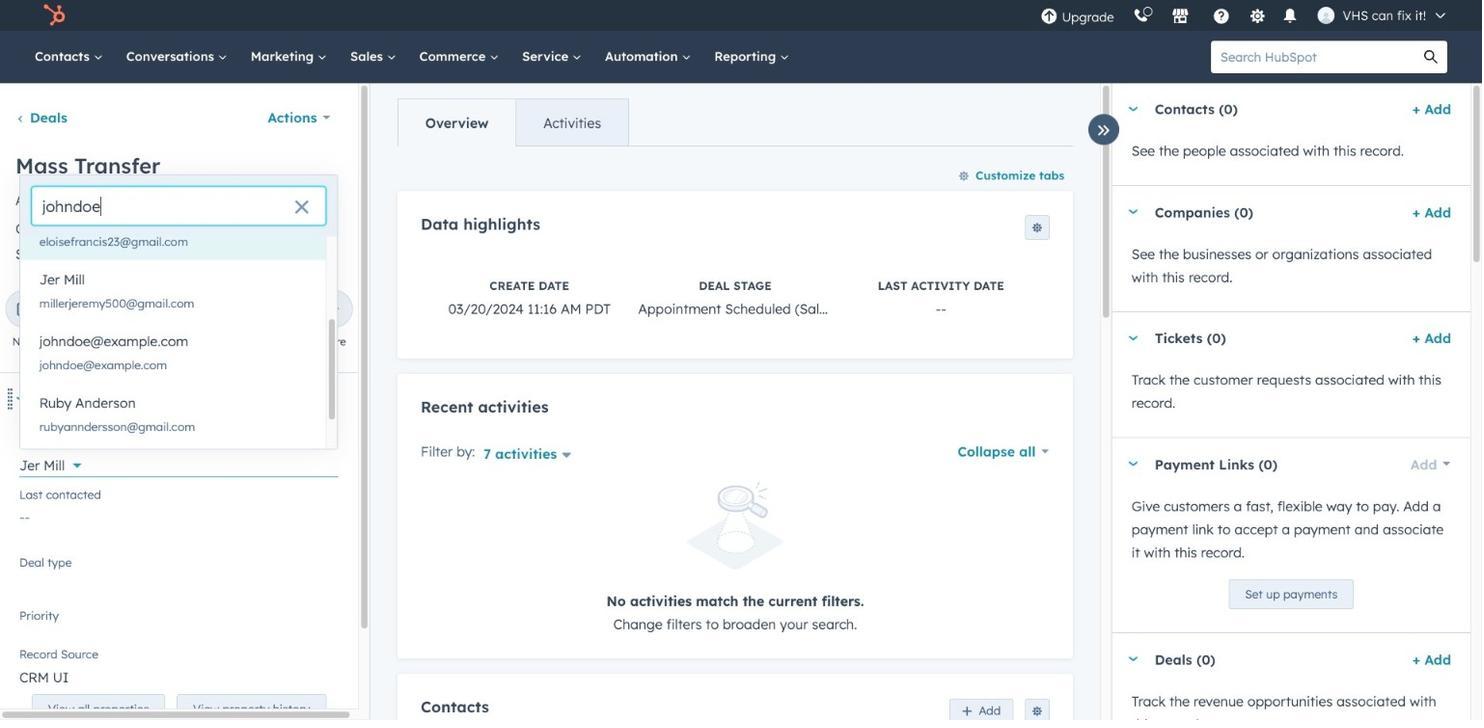 Task type: locate. For each thing, give the bounding box(es) containing it.
note image
[[16, 302, 33, 320]]

-- text field
[[19, 500, 339, 531]]

email image
[[78, 302, 95, 320]]

Search search field
[[32, 187, 326, 225]]

menu
[[1031, 0, 1459, 31]]

Search HubSpot search field
[[1211, 41, 1415, 73]]

alert
[[421, 483, 1050, 636]]

list box
[[20, 198, 338, 503]]

navigation
[[398, 98, 629, 146]]

call image
[[140, 302, 157, 320]]

MM/DD/YYYY text field
[[91, 217, 228, 241]]

more image
[[325, 302, 342, 320]]

marketplaces image
[[1172, 9, 1189, 26]]

clear input image
[[294, 201, 310, 216]]

caret image
[[1128, 107, 1140, 111], [1128, 210, 1140, 215], [1128, 336, 1140, 341], [15, 397, 27, 402], [1128, 462, 1140, 467], [1128, 657, 1140, 662]]



Task type: describe. For each thing, give the bounding box(es) containing it.
jacob simon image
[[1318, 7, 1335, 24]]



Task type: vqa. For each thing, say whether or not it's contained in the screenshot.
'Search' search field
yes



